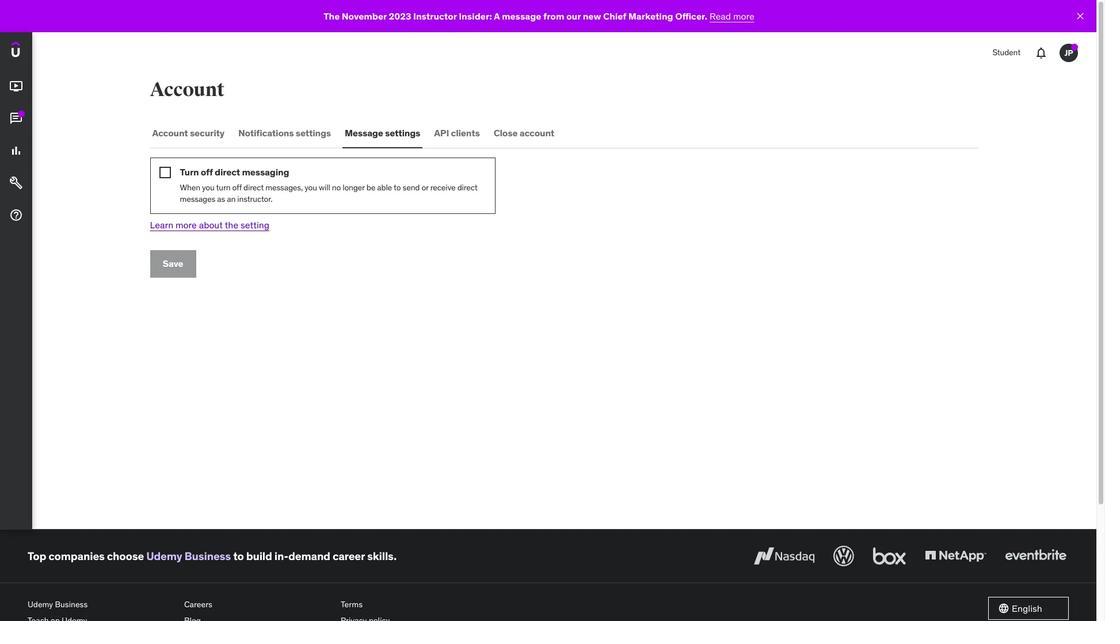 Task type: describe. For each thing, give the bounding box(es) containing it.
close image
[[1075, 10, 1086, 22]]

able
[[377, 183, 392, 193]]

in-
[[274, 549, 288, 563]]

the
[[225, 220, 238, 231]]

learn more about the setting link
[[150, 220, 269, 231]]

chief
[[603, 10, 626, 22]]

save button
[[150, 250, 196, 278]]

close
[[494, 127, 518, 139]]

turn off direct messaging when you turn off direct messages, you will no longer be able to send or receive direct messages as an instructor.
[[180, 166, 478, 204]]

1 vertical spatial udemy business link
[[28, 597, 175, 613]]

you have alerts image
[[1071, 44, 1078, 51]]

learn more about the setting
[[150, 220, 269, 231]]

student
[[993, 47, 1021, 58]]

udemy business
[[28, 600, 88, 610]]

0 vertical spatial small image
[[159, 167, 171, 178]]

1 medium image from the top
[[9, 80, 23, 93]]

account for account
[[150, 78, 224, 102]]

will
[[319, 183, 330, 193]]

api
[[434, 127, 449, 139]]

careers
[[184, 600, 212, 610]]

0 horizontal spatial direct
[[215, 166, 240, 178]]

0 vertical spatial off
[[201, 166, 213, 178]]

notifications
[[238, 127, 294, 139]]

close account
[[494, 127, 554, 139]]

read
[[710, 10, 731, 22]]

small image inside english button
[[998, 603, 1010, 615]]

turn
[[216, 183, 230, 193]]

0 horizontal spatial to
[[233, 549, 244, 563]]

jp link
[[1055, 39, 1083, 67]]

skills.
[[367, 549, 397, 563]]

volkswagen image
[[831, 544, 857, 569]]

as
[[217, 194, 225, 204]]

2 medium image from the top
[[9, 112, 23, 126]]

terms link
[[341, 597, 488, 613]]

clients
[[451, 127, 480, 139]]

when
[[180, 183, 200, 193]]

officer.
[[675, 10, 707, 22]]

1 vertical spatial more
[[176, 220, 197, 231]]

messaging
[[242, 166, 289, 178]]

close account button
[[491, 120, 557, 147]]

account
[[520, 127, 554, 139]]

student link
[[986, 39, 1027, 67]]

security
[[190, 127, 224, 139]]

send
[[403, 183, 420, 193]]

notifications image
[[1034, 46, 1048, 60]]

top
[[28, 549, 46, 563]]

our
[[566, 10, 581, 22]]

an
[[227, 194, 236, 204]]

message
[[345, 127, 383, 139]]

1 horizontal spatial off
[[232, 183, 242, 193]]

the november 2023 instructor insider: a message from our new chief marketing officer. read more
[[324, 10, 755, 22]]

a
[[494, 10, 500, 22]]

netapp image
[[923, 544, 989, 569]]

message settings
[[345, 127, 420, 139]]

companies
[[48, 549, 105, 563]]

notifications settings
[[238, 127, 331, 139]]

eventbrite image
[[1003, 544, 1069, 569]]



Task type: locate. For each thing, give the bounding box(es) containing it.
0 horizontal spatial business
[[55, 600, 88, 610]]

2 horizontal spatial direct
[[457, 183, 478, 193]]

direct up instructor.
[[244, 183, 264, 193]]

1 horizontal spatial business
[[184, 549, 231, 563]]

to
[[394, 183, 401, 193], [233, 549, 244, 563]]

0 horizontal spatial more
[[176, 220, 197, 231]]

english
[[1012, 603, 1042, 615]]

insider:
[[459, 10, 492, 22]]

1 settings from the left
[[296, 127, 331, 139]]

you
[[202, 183, 214, 193], [305, 183, 317, 193]]

account
[[150, 78, 224, 102], [152, 127, 188, 139]]

1 vertical spatial udemy
[[28, 600, 53, 610]]

1 horizontal spatial udemy
[[146, 549, 182, 563]]

account inside button
[[152, 127, 188, 139]]

1 vertical spatial to
[[233, 549, 244, 563]]

1 horizontal spatial you
[[305, 183, 317, 193]]

turn
[[180, 166, 199, 178]]

0 vertical spatial business
[[184, 549, 231, 563]]

1 horizontal spatial small image
[[998, 603, 1010, 615]]

direct right receive
[[457, 183, 478, 193]]

more
[[733, 10, 755, 22], [176, 220, 197, 231]]

you left turn
[[202, 183, 214, 193]]

direct up turn
[[215, 166, 240, 178]]

0 vertical spatial to
[[394, 183, 401, 193]]

0 vertical spatial udemy
[[146, 549, 182, 563]]

udemy right choose
[[146, 549, 182, 563]]

0 vertical spatial account
[[150, 78, 224, 102]]

account left security
[[152, 127, 188, 139]]

1 vertical spatial off
[[232, 183, 242, 193]]

top companies choose udemy business to build in-demand career skills.
[[28, 549, 397, 563]]

0 horizontal spatial you
[[202, 183, 214, 193]]

1 vertical spatial account
[[152, 127, 188, 139]]

to inside turn off direct messaging when you turn off direct messages, you will no longer be able to send or receive direct messages as an instructor.
[[394, 183, 401, 193]]

message settings button
[[343, 120, 423, 147]]

settings for message settings
[[385, 127, 420, 139]]

off
[[201, 166, 213, 178], [232, 183, 242, 193]]

or
[[422, 183, 429, 193]]

settings for notifications settings
[[296, 127, 331, 139]]

from
[[543, 10, 564, 22]]

marketing
[[628, 10, 673, 22]]

1 you from the left
[[202, 183, 214, 193]]

udemy image
[[12, 41, 64, 61]]

small image left english
[[998, 603, 1010, 615]]

settings
[[296, 127, 331, 139], [385, 127, 420, 139]]

settings inside button
[[385, 127, 420, 139]]

careers link
[[184, 597, 332, 613]]

you left will
[[305, 183, 317, 193]]

terms
[[341, 600, 363, 610]]

setting
[[241, 220, 269, 231]]

0 vertical spatial more
[[733, 10, 755, 22]]

receive
[[430, 183, 456, 193]]

small image
[[159, 167, 171, 178], [998, 603, 1010, 615]]

api clients button
[[432, 120, 482, 147]]

1 horizontal spatial direct
[[244, 183, 264, 193]]

1 vertical spatial small image
[[998, 603, 1010, 615]]

api clients
[[434, 127, 480, 139]]

to right the 'able'
[[394, 183, 401, 193]]

0 horizontal spatial udemy
[[28, 600, 53, 610]]

message
[[502, 10, 541, 22]]

udemy
[[146, 549, 182, 563], [28, 600, 53, 610]]

november
[[342, 10, 387, 22]]

instructor.
[[237, 194, 273, 204]]

1 vertical spatial business
[[55, 600, 88, 610]]

2 settings from the left
[[385, 127, 420, 139]]

3 medium image from the top
[[9, 144, 23, 158]]

account up account security
[[150, 78, 224, 102]]

settings right message at the left
[[385, 127, 420, 139]]

udemy down top
[[28, 600, 53, 610]]

0 horizontal spatial settings
[[296, 127, 331, 139]]

2 you from the left
[[305, 183, 317, 193]]

demand
[[288, 549, 330, 563]]

0 horizontal spatial small image
[[159, 167, 171, 178]]

save
[[163, 258, 183, 269]]

0 vertical spatial udemy business link
[[146, 549, 231, 563]]

the
[[324, 10, 340, 22]]

more right learn
[[176, 220, 197, 231]]

be
[[367, 183, 375, 193]]

off right turn
[[201, 166, 213, 178]]

settings right notifications
[[296, 127, 331, 139]]

nasdaq image
[[751, 544, 817, 569]]

notifications settings button
[[236, 120, 333, 147]]

direct
[[215, 166, 240, 178], [244, 183, 264, 193], [457, 183, 478, 193]]

1 horizontal spatial more
[[733, 10, 755, 22]]

messages,
[[266, 183, 303, 193]]

no
[[332, 183, 341, 193]]

account security button
[[150, 120, 227, 147]]

career
[[333, 549, 365, 563]]

1 horizontal spatial to
[[394, 183, 401, 193]]

business up "careers" in the left of the page
[[184, 549, 231, 563]]

learn
[[150, 220, 173, 231]]

instructor
[[413, 10, 457, 22]]

2023
[[389, 10, 411, 22]]

longer
[[343, 183, 365, 193]]

udemy business link
[[146, 549, 231, 563], [28, 597, 175, 613]]

build
[[246, 549, 272, 563]]

4 medium image from the top
[[9, 176, 23, 190]]

5 medium image from the top
[[9, 208, 23, 222]]

udemy business link up "careers" in the left of the page
[[146, 549, 231, 563]]

udemy business link down choose
[[28, 597, 175, 613]]

business
[[184, 549, 231, 563], [55, 600, 88, 610]]

jp
[[1065, 48, 1073, 58]]

account for account security
[[152, 127, 188, 139]]

off up an
[[232, 183, 242, 193]]

new
[[583, 10, 601, 22]]

english button
[[988, 597, 1069, 621]]

settings inside button
[[296, 127, 331, 139]]

business down companies
[[55, 600, 88, 610]]

to left 'build' on the bottom of page
[[233, 549, 244, 563]]

account security
[[152, 127, 224, 139]]

small image left turn
[[159, 167, 171, 178]]

choose
[[107, 549, 144, 563]]

about
[[199, 220, 223, 231]]

0 horizontal spatial off
[[201, 166, 213, 178]]

box image
[[870, 544, 909, 569]]

medium image
[[9, 80, 23, 93], [9, 112, 23, 126], [9, 144, 23, 158], [9, 176, 23, 190], [9, 208, 23, 222]]

more right "read"
[[733, 10, 755, 22]]

messages
[[180, 194, 215, 204]]

1 horizontal spatial settings
[[385, 127, 420, 139]]



Task type: vqa. For each thing, say whether or not it's contained in the screenshot.
right Udemy
yes



